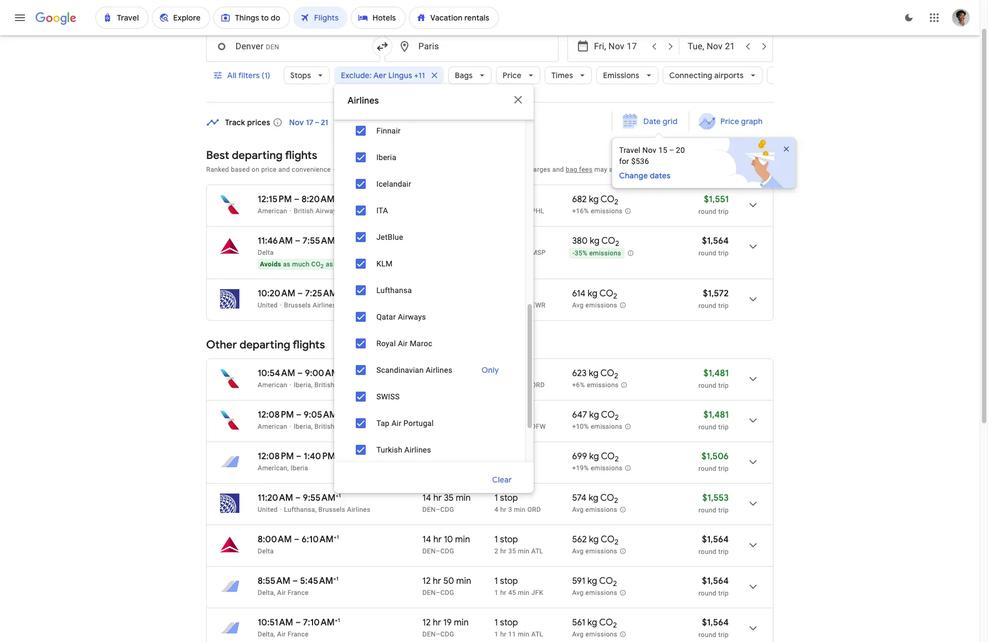 Task type: describe. For each thing, give the bounding box(es) containing it.
royal air maroc
[[377, 339, 433, 348]]

8:00 am – 6:10 am + 1
[[258, 534, 339, 545]]

1 button
[[285, 7, 329, 27]]

flight details. leaves denver international airport at 11:46 am on friday, november 17 and arrives at paris charles de gaulle airport at 7:55 am on saturday, november 18. image
[[740, 233, 767, 260]]

min inside 1 stop 4 hr 3 min ord
[[514, 506, 526, 514]]

$1,572
[[703, 288, 729, 299]]

Departure time: 10:54 AM. text field
[[258, 368, 295, 379]]

1 inside layover (1 of 1) is a 1 hr 40 min layover at dallas/fort worth international airport in dallas. element
[[495, 423, 499, 431]]

turkish
[[377, 446, 403, 455]]

kg for 699
[[589, 451, 599, 462]]

– for 9:05 am
[[296, 410, 302, 421]]

min inside 'layover (1 of 1) is a 1 hr 40 min layover at minneapolis–saint paul international airport in minneapolis.' element
[[518, 249, 530, 257]]

phl
[[532, 207, 545, 215]]

50
[[443, 576, 454, 587]]

Return text field
[[688, 32, 739, 62]]

hr inside 1 stop 1 hr 11 min atl
[[500, 631, 507, 639]]

19
[[443, 618, 452, 629]]

1 inside '1 stop 3 hr 44 min ord'
[[495, 368, 498, 379]]

co for 380
[[602, 236, 616, 247]]

1481 US dollars text field
[[704, 368, 729, 379]]

france for 5:45 am
[[288, 589, 309, 597]]

air down departure time: 8:55 am. text field
[[277, 589, 286, 597]]

hr up 2 stops
[[500, 423, 507, 431]]

hr inside 12 hr 50 min den – cdg
[[433, 576, 441, 587]]

den for 14 hr 35 min
[[423, 506, 436, 514]]

co for 561
[[599, 618, 613, 629]]

1 1564 us dollars text field from the top
[[702, 236, 729, 247]]

price for price
[[503, 70, 522, 80]]

trip for 699
[[719, 465, 729, 473]]

647
[[572, 410, 587, 421]]

min inside total duration 17 hr 32 min. element
[[455, 451, 470, 462]]

best
[[206, 149, 229, 162]]

15 – 20
[[659, 146, 685, 155]]

layover (1 of 1) is a 2 hr 13 min layover at newark liberty international airport in newark. element
[[495, 301, 567, 310]]

– for 7:10 am
[[295, 618, 301, 629]]

stops button
[[284, 62, 330, 89]]

Departure time: 12:08 PM. text field
[[258, 410, 294, 421]]

tap air portugal
[[377, 419, 434, 428]]

kg for 614
[[588, 288, 598, 299]]

avg emissions for 591
[[572, 589, 618, 597]]

flight details. leaves denver international airport at 10:20 am on friday, november 17 and arrives at paris charles de gaulle airport at 7:25 am on saturday, november 18. image
[[740, 286, 767, 313]]

hr inside 12 hr 57 min den
[[433, 410, 441, 421]]

layover (1 of 2) is a 2 hr 15 min layover at dallas/fort worth international airport in dallas. layover (2 of 2) is a 2 hr 10 min layover at adolfo suárez madrid–barajas airport in madrid. element
[[495, 464, 567, 473]]

aer
[[373, 70, 387, 80]]

kg for 561
[[588, 618, 597, 629]]

40 for 1 hr 40 min dfw
[[508, 423, 516, 431]]

total duration 14 hr 10 min. element
[[423, 534, 495, 547]]

leaves denver international airport at 10:51 am on friday, november 17 and arrives at paris charles de gaulle airport at 7:10 am on saturday, november 18. element
[[258, 617, 340, 629]]

12 for 12 hr 19 min
[[423, 618, 431, 629]]

stop for 561
[[500, 618, 518, 629]]

avg emissions for 561
[[572, 631, 618, 639]]

1 inside layover (1 of 1) is a 1 hr 17 min layover at philadelphia international airport in philadelphia. element
[[495, 207, 499, 215]]

$1,553 round trip
[[699, 493, 729, 514]]

hr inside 1 stop 1 hr 45 min jfk
[[500, 589, 507, 597]]

brussels airlines
[[284, 302, 336, 309]]

avg for 561
[[572, 631, 584, 639]]

co for 614
[[600, 288, 614, 299]]

Departure time: 12:15 PM. text field
[[258, 194, 292, 205]]

+19%
[[572, 465, 589, 472]]

1 vertical spatial 17
[[423, 451, 431, 462]]

air down 10:51 am text field
[[277, 631, 286, 639]]

layover (1 of 1) is a 2 hr 35 min layover at hartsfield-jackson atlanta international airport in atlanta. element
[[495, 547, 567, 556]]

+ right taxes
[[441, 166, 445, 174]]

min inside 1 stop 1 hr 11 min atl
[[518, 631, 530, 639]]

min inside 14 hr 35 min den – cdg
[[456, 493, 471, 504]]

airways down arrival time: 9:05 am on  saturday, november 18. text box
[[336, 423, 361, 431]]

bags
[[455, 70, 473, 80]]

trip for 561
[[719, 631, 729, 639]]

1 stop flight. element for 561
[[495, 618, 518, 630]]

american,
[[258, 465, 289, 472]]

royal
[[377, 339, 396, 348]]

561 kg co 2
[[572, 618, 617, 630]]

flight details. leaves denver international airport at 10:51 am on friday, november 17 and arrives at paris charles de gaulle airport at 7:10 am on saturday, november 18. image
[[740, 615, 767, 642]]

layover (1 of 1) is a 1 hr 11 min layover at hartsfield-jackson atlanta international airport in atlanta. element
[[495, 630, 567, 639]]

1 fees from the left
[[447, 166, 460, 174]]

emissions for 623
[[587, 382, 619, 389]]

min inside 14 hr 10 min den – cdg
[[455, 534, 470, 545]]

main menu image
[[13, 11, 27, 24]]

layover (1 of 1) is a 4 hr 3 min layover at o'hare international airport in chicago. element
[[495, 506, 567, 514]]

9:00 am
[[305, 368, 339, 379]]

departing for best
[[232, 149, 283, 162]]

14 hr 10 min den – cdg
[[423, 534, 470, 555]]

hr inside 14 hr 35 min den – cdg
[[433, 493, 442, 504]]

flight details. leaves denver international airport at 12:08 pm on friday, november 17 and arrives at paris-orly airport at 1:40 pm on saturday, november 18. image
[[740, 449, 767, 476]]

1551 US dollars text field
[[704, 194, 729, 205]]

much
[[292, 261, 310, 268]]

1:40 pm
[[304, 451, 336, 462]]

passenger
[[629, 166, 662, 174]]

– inside 12 hr 19 min den – cdg
[[436, 631, 441, 639]]

american for 12:08 pm – 9:05 am
[[258, 423, 287, 431]]

+19% emissions
[[572, 465, 623, 472]]

min inside 12 hr 57 min den
[[455, 410, 470, 421]]

– for 9:00 am
[[297, 368, 303, 379]]

32
[[443, 451, 453, 462]]

air right tap
[[392, 419, 402, 428]]

-
[[573, 250, 575, 257]]

flight details. leaves denver international airport at 11:20 am on friday, november 17 and arrives at paris charles de gaulle airport at 9:55 am on saturday, november 18. image
[[740, 491, 767, 517]]

filters
[[238, 70, 260, 80]]

airways down arrival time: 8:20 am on  saturday, november 18. text field
[[316, 207, 340, 215]]

hr inside '1 stop 3 hr 44 min ord'
[[500, 381, 507, 389]]

round for 591
[[699, 590, 717, 598]]

591 kg co 2
[[572, 576, 617, 589]]

35%
[[575, 250, 588, 257]]

0 vertical spatial 17
[[508, 207, 516, 215]]

$1,481 for 623
[[704, 368, 729, 379]]

kg for 682
[[589, 194, 599, 205]]

hr inside 14 hr 10 min den – cdg
[[433, 534, 442, 545]]

duration, not selected image
[[767, 62, 825, 89]]

united for 10:20 am – 7:25 am
[[258, 302, 278, 309]]

connecting
[[670, 70, 713, 80]]

finnair
[[377, 126, 401, 135]]

min inside 'total duration 14 hr 6 min.' 'element'
[[451, 368, 466, 379]]

2 for 614
[[614, 292, 617, 301]]

Arrival time: 6:10 AM on  Saturday, November 18. text field
[[302, 534, 339, 545]]

date
[[644, 116, 661, 126]]

– inside 12 hr 50 min den – cdg
[[436, 589, 441, 597]]

1553 US dollars text field
[[703, 493, 729, 504]]

Departure time: 8:55 AM. text field
[[258, 576, 290, 587]]

hr inside 1 stop 4 hr 3 min ord
[[500, 506, 507, 514]]

total duration 14 hr 6 min. element
[[423, 368, 495, 381]]

min inside layover (1 of 1) is a 1 hr 17 min layover at philadelphia international airport in philadelphia. element
[[518, 207, 530, 215]]

0 horizontal spatial brussels
[[284, 302, 311, 309]]

round for 623
[[699, 382, 717, 390]]

lufthansa,
[[284, 506, 317, 514]]

delta, air france for 10:51 am
[[258, 631, 309, 639]]

hr inside "1 stop 2 hr 35 min atl"
[[500, 548, 507, 555]]

none search field containing airlines
[[206, 0, 825, 548]]

flight details. leaves denver international airport at 8:00 am on friday, november 17 and arrives at paris charles de gaulle airport at 6:10 am on saturday, november 18. image
[[740, 532, 767, 559]]

hr left phl
[[500, 207, 507, 215]]

Arrival time: 1:40 PM on  Saturday, November 18. text field
[[304, 451, 341, 462]]

2 for 699
[[615, 455, 619, 464]]

Departure text field
[[594, 32, 645, 62]]

convenience
[[292, 166, 331, 174]]

+10%
[[572, 423, 589, 431]]

12 for 12 hr 50 min
[[423, 576, 431, 587]]

2 as from the left
[[326, 261, 333, 268]]

nov inside travel nov 15 – 20 for $536 change dates
[[643, 146, 657, 155]]

1 horizontal spatial brussels
[[319, 506, 345, 514]]

track
[[225, 117, 245, 127]]

699
[[572, 451, 587, 462]]

in
[[400, 261, 406, 268]]

iberia, for 9:00 am
[[294, 381, 313, 389]]

– for 9:55 am
[[295, 493, 301, 504]]

based
[[231, 166, 250, 174]]

+10% emissions
[[572, 423, 623, 431]]

avg emissions for 562
[[572, 548, 618, 556]]

hr left msp
[[500, 249, 507, 257]]

airways down arrival time: 9:00 am on  saturday, november 18. text box
[[336, 381, 361, 389]]

3 inside '1 stop 3 hr 44 min ord'
[[495, 381, 499, 389]]

emissions for 614
[[586, 302, 618, 309]]

7:10 am
[[303, 618, 335, 629]]

trip for 562
[[719, 548, 729, 556]]

round for 561
[[699, 631, 717, 639]]

qatar
[[377, 313, 396, 322]]

1 stop 4 hr 3 min ord
[[495, 493, 541, 514]]

1 stop flight. element for 591
[[495, 576, 518, 589]]

iberia inside 'search box'
[[377, 153, 396, 162]]

1564 US dollars text field
[[702, 534, 729, 545]]

11:46 am – 7:55 am +
[[258, 235, 338, 247]]

1 stop 1 hr 45 min jfk
[[495, 576, 544, 597]]

swap origin and destination. image
[[376, 40, 389, 53]]

Departure time: 11:46 AM. text field
[[258, 236, 293, 247]]

graph
[[741, 116, 763, 126]]

+6%
[[572, 382, 585, 389]]

change appearance image
[[896, 4, 922, 31]]

1 inside "1 stop 2 hr 35 min atl"
[[495, 534, 498, 545]]

7:25 am
[[305, 288, 337, 299]]

1 inside 11:20 am – 9:55 am + 1
[[339, 492, 341, 499]]

leaves denver international airport at 8:55 am on friday, november 17 and arrives at paris charles de gaulle airport at 5:45 am on saturday, november 18. element
[[258, 575, 339, 587]]

hr left the 13 at the right of the page
[[500, 302, 507, 309]]

cdg for 19
[[441, 631, 454, 639]]

2 inside "1 stop 2 hr 35 min atl"
[[495, 548, 499, 555]]

min inside "1 stop 2 hr 35 min atl"
[[518, 548, 530, 555]]

round inside the $1,551 round trip
[[699, 208, 717, 216]]

maroc
[[410, 339, 433, 348]]

12:08 pm – 1:40 pm +
[[258, 451, 339, 462]]

40 for 1 hr 40 min msp
[[508, 249, 516, 257]]

dates inside travel nov 15 – 20 for $536 change dates
[[650, 171, 671, 181]]

kg for 591
[[588, 576, 597, 587]]

flight details. leaves denver international airport at 8:55 am on friday, november 17 and arrives at paris charles de gaulle airport at 5:45 am on saturday, november 18. image
[[740, 574, 767, 600]]

12:08 pm for 12:08 pm – 9:05 am
[[258, 410, 294, 421]]

2 for 591
[[613, 579, 617, 589]]

close dialog image
[[512, 93, 525, 106]]

co for 647
[[601, 410, 615, 421]]

required
[[395, 166, 421, 174]]

nov 17 – 21
[[289, 117, 329, 127]]

4
[[495, 506, 499, 514]]

1 inside 8:55 am – 5:45 am + 1
[[336, 575, 339, 583]]

+16%
[[572, 207, 589, 215]]

hr inside 'element'
[[433, 368, 442, 379]]

taxes
[[423, 166, 440, 174]]

cdg for 50
[[441, 589, 454, 597]]

9:05 am
[[304, 410, 337, 421]]

portugal
[[404, 419, 434, 428]]

emissions for 591
[[586, 589, 618, 597]]

iberia, british airways for 9:00 am
[[294, 381, 361, 389]]

cdg for 10
[[441, 548, 454, 555]]

round for 699
[[699, 465, 717, 473]]

14 hr 35 min den – cdg
[[423, 493, 471, 514]]

american, iberia
[[258, 465, 308, 472]]

airlines for turkish airlines
[[405, 446, 431, 455]]

min inside 12 hr 19 min den – cdg
[[454, 618, 469, 629]]

Arrival time: 7:10 AM on  Saturday, November 18. text field
[[303, 617, 340, 629]]

tap
[[377, 419, 390, 428]]

lufthansa
[[377, 286, 412, 295]]

35 inside "1 stop 2 hr 35 min atl"
[[508, 548, 516, 555]]

leaves denver international airport at 12:15 pm on friday, november 17 and arrives at paris charles de gaulle airport at 8:20 am on saturday, november 18. element
[[258, 194, 340, 205]]

2 inside avoids as much co 2 as 12,601 trees absorb in a day
[[321, 264, 324, 270]]

other departing flights
[[206, 338, 325, 352]]

round for 574
[[699, 507, 717, 514]]

+ for 9:55 am
[[336, 492, 339, 499]]

adult.
[[479, 166, 496, 174]]

prices
[[350, 166, 369, 174]]

min inside 12 hr 50 min den – cdg
[[456, 576, 471, 587]]

1 stop flight. element for 574
[[495, 493, 518, 506]]

12:08 pm – 9:05 am
[[258, 410, 337, 421]]

american for 10:54 am – 9:00 am
[[258, 381, 287, 389]]

round inside $1,572 round trip
[[699, 302, 717, 310]]

min inside layover (1 of 1) is a 1 hr 40 min layover at dallas/fort worth international airport in dallas. element
[[518, 423, 530, 431]]

trip for 591
[[719, 590, 729, 598]]

lufthansa, brussels airlines
[[284, 506, 371, 514]]

sort by:
[[727, 164, 756, 174]]

avg for 591
[[572, 589, 584, 597]]

$1,564 round trip for 561
[[699, 618, 729, 639]]

price button
[[496, 62, 540, 89]]

british for 9:05 am
[[315, 423, 335, 431]]

12 hr 57 min den
[[423, 410, 470, 431]]

total duration 12 hr 19 min. element
[[423, 618, 495, 630]]

min inside '1 stop 3 hr 44 min ord'
[[518, 381, 530, 389]]

10:54 am – 9:00 am
[[258, 368, 339, 379]]

682 kg co 2
[[572, 194, 619, 207]]

emissions for 682
[[591, 207, 623, 215]]

co for 682
[[601, 194, 615, 205]]

leaves denver international airport at 12:08 pm on friday, november 17 and arrives at paris-orly airport at 1:40 pm on saturday, november 18. element
[[258, 451, 341, 462]]

35 inside 14 hr 35 min den – cdg
[[444, 493, 454, 504]]

1 as from the left
[[283, 261, 291, 268]]

avg for 562
[[572, 548, 584, 556]]

+16% emissions
[[572, 207, 623, 215]]

min inside "layover (1 of 1) is a 2 hr 13 min layover at newark liberty international airport in newark." element
[[518, 302, 530, 309]]

round for 647
[[699, 424, 717, 431]]

price
[[261, 166, 277, 174]]

2 for 562
[[615, 538, 619, 547]]

$1,481 round trip for 647
[[699, 410, 729, 431]]

574
[[572, 493, 587, 504]]

1 stop flight. element for 562
[[495, 534, 518, 547]]

0 horizontal spatial for
[[462, 166, 471, 174]]

14 for 14 hr 10 min den – cdg
[[423, 534, 431, 545]]



Task type: locate. For each thing, give the bounding box(es) containing it.
price graph button
[[692, 111, 772, 131]]

stop inside 1 stop 1 hr 45 min jfk
[[500, 576, 518, 587]]

9:55 am
[[303, 493, 336, 504]]

hr inside 12 hr 19 min den – cdg
[[433, 618, 441, 629]]

1 and from the left
[[279, 166, 290, 174]]

delta, down departure time: 8:55 am. text field
[[258, 589, 275, 597]]

4 cdg from the top
[[441, 631, 454, 639]]

leaves denver international airport at 10:20 am on friday, november 17 and arrives at paris charles de gaulle airport at 7:25 am on saturday, november 18. element
[[258, 288, 343, 299]]

layover (1 of 1) is a 1 hr 40 min layover at dallas/fort worth international airport in dallas. element
[[495, 422, 567, 431]]

layover (1 of 1) is a 1 hr 40 min layover at minneapolis–saint paul international airport in minneapolis. element
[[495, 248, 567, 257]]

12:08 pm for 12:08 pm – 1:40 pm +
[[258, 451, 294, 462]]

hr left 19
[[433, 618, 441, 629]]

cdg inside 12 hr 50 min den – cdg
[[441, 589, 454, 597]]

kg for 380
[[590, 236, 600, 247]]

den inside 12 hr 50 min den – cdg
[[423, 589, 436, 597]]

1 united from the top
[[258, 302, 278, 309]]

0 vertical spatial delta,
[[258, 589, 275, 597]]

0 vertical spatial france
[[288, 589, 309, 597]]

air
[[398, 339, 408, 348], [392, 419, 402, 428], [277, 589, 286, 597], [277, 631, 286, 639]]

2 40 from the top
[[508, 423, 516, 431]]

1 france from the top
[[288, 589, 309, 597]]

total duration 14 hr 35 min. element
[[423, 493, 495, 506]]

$1,564 round trip left flight details. leaves denver international airport at 8:00 am on friday, november 17 and arrives at paris charles de gaulle airport at 6:10 am on saturday, november 18. icon
[[699, 534, 729, 556]]

574 kg co 2
[[572, 493, 618, 506]]

4 $1,564 from the top
[[702, 618, 729, 629]]

1 trip from the top
[[719, 208, 729, 216]]

614
[[572, 288, 586, 299]]

total duration 17 hr 32 min. element
[[423, 451, 495, 464]]

msp
[[532, 249, 546, 257]]

1 vertical spatial delta,
[[258, 631, 275, 639]]

2 inside 647 kg co 2
[[615, 413, 619, 423]]

1 horizontal spatial dates
[[650, 171, 671, 181]]

$1,564 round trip
[[699, 236, 729, 257], [699, 534, 729, 556], [699, 576, 729, 598], [699, 618, 729, 639]]

8:20 am
[[302, 194, 335, 205]]

11:20 am
[[258, 493, 293, 504]]

stops
[[502, 451, 524, 462]]

– up lufthansa,
[[295, 493, 301, 504]]

1 vertical spatial delta
[[258, 548, 274, 555]]

0 horizontal spatial fees
[[447, 166, 460, 174]]

delta, for 8:55 am
[[258, 589, 275, 597]]

Departure time: 8:00 AM. text field
[[258, 534, 292, 545]]

6 trip from the top
[[719, 465, 729, 473]]

emissions for 647
[[591, 423, 623, 431]]

4 $1,564 round trip from the top
[[699, 618, 729, 639]]

iberia, down leaves denver international airport at 10:54 am on friday, november 17 and arrives at paris charles de gaulle airport at 9:00 am on saturday, november 18. element
[[294, 381, 313, 389]]

sort
[[727, 164, 743, 174]]

leaves denver international airport at 11:20 am on friday, november 17 and arrives at paris charles de gaulle airport at 9:55 am on saturday, november 18. element
[[258, 492, 341, 504]]

co inside 562 kg co 2
[[601, 534, 615, 545]]

price inside price graph button
[[721, 116, 739, 126]]

– up brussels airlines
[[298, 288, 303, 299]]

1 inside 10:51 am – 7:10 am + 1
[[338, 617, 340, 624]]

Arrival time: 9:05 AM on  Saturday, November 18. text field
[[304, 410, 343, 421]]

1564 US dollars text field
[[702, 618, 729, 629]]

fees
[[447, 166, 460, 174], [579, 166, 593, 174]]

2 inside the 699 kg co 2
[[615, 455, 619, 464]]

10:54 am
[[258, 368, 295, 379]]

0 horizontal spatial price
[[503, 70, 522, 80]]

1 vertical spatial france
[[288, 631, 309, 639]]

0 vertical spatial atl
[[532, 548, 543, 555]]

connecting airports
[[670, 70, 744, 80]]

british
[[294, 207, 314, 215], [315, 381, 335, 389], [315, 423, 335, 431]]

2 left "stops"
[[495, 451, 499, 462]]

round up $1,572 text field at the top right of page
[[699, 249, 717, 257]]

co right '574'
[[601, 493, 614, 504]]

1 vertical spatial only
[[482, 365, 499, 375]]

1 inside 1 popup button
[[305, 12, 309, 21]]

2 only from the top
[[482, 365, 499, 375]]

france for 7:10 am
[[288, 631, 309, 639]]

trip down 1553 us dollars "text field"
[[719, 507, 729, 514]]

1 vertical spatial iberia,
[[294, 423, 313, 431]]

– for 6:10 am
[[294, 534, 300, 545]]

$1,553
[[703, 493, 729, 504]]

$1,564
[[702, 236, 729, 247], [702, 534, 729, 545], [702, 576, 729, 587], [702, 618, 729, 629]]

0 vertical spatial delta
[[258, 249, 274, 257]]

2 delta, air france from the top
[[258, 631, 309, 639]]

kg inside 647 kg co 2
[[589, 410, 599, 421]]

12:15 pm
[[258, 194, 292, 205]]

5 stop from the top
[[500, 618, 518, 629]]

2 for 574
[[614, 496, 618, 506]]

1 vertical spatial 14
[[423, 493, 431, 504]]

close image
[[782, 145, 791, 154]]

14 inside 14 hr 10 min den – cdg
[[423, 534, 431, 545]]

0 vertical spatial departing
[[232, 149, 283, 162]]

0 horizontal spatial 17
[[423, 451, 431, 462]]

2 right 614
[[614, 292, 617, 301]]

2 stops
[[495, 451, 524, 462]]

1 $1,481 from the top
[[704, 368, 729, 379]]

– inside 10:51 am – 7:10 am + 1
[[295, 618, 301, 629]]

2 trip from the top
[[719, 249, 729, 257]]

– for 7:55 am
[[295, 236, 301, 247]]

12 left the 50
[[423, 576, 431, 587]]

14 for 14 hr 6 min
[[423, 368, 431, 379]]

3 1 stop flight. element from the top
[[495, 534, 518, 547]]

1 iberia, british airways from the top
[[294, 381, 361, 389]]

avg down 561
[[572, 631, 584, 639]]

air right royal
[[398, 339, 408, 348]]

1 den from the top
[[423, 423, 436, 431]]

3 avg from the top
[[572, 548, 584, 556]]

emissions down the 699 kg co 2
[[591, 465, 623, 472]]

12 for 12 hr 57 min
[[423, 410, 431, 421]]

2 for 380
[[616, 239, 619, 248]]

france
[[288, 589, 309, 597], [288, 631, 309, 639]]

3
[[495, 381, 499, 389], [508, 506, 512, 514]]

brussels down 10:20 am – 7:25 am
[[284, 302, 311, 309]]

den for 12 hr 50 min
[[423, 589, 436, 597]]

4 avg from the top
[[572, 589, 584, 597]]

+ for 6:10 am
[[334, 534, 337, 541]]

may
[[595, 166, 608, 174]]

2 stops flight. element
[[495, 451, 524, 464]]

kg inside '574 kg co 2'
[[589, 493, 599, 504]]

3 den from the top
[[423, 548, 436, 555]]

learn more about tracked prices image
[[273, 117, 283, 127]]

atl inside "1 stop 2 hr 35 min atl"
[[532, 548, 543, 555]]

$1,564 for 561
[[702, 618, 729, 629]]

leaves denver international airport at 12:08 pm on friday, november 17 and arrives at paris charles de gaulle airport at 9:05 am on saturday, november 18. element
[[258, 410, 343, 421]]

co right 561
[[599, 618, 613, 629]]

2 up +19% emissions
[[615, 455, 619, 464]]

0 vertical spatial flights
[[285, 149, 317, 162]]

2 $1,481 from the top
[[704, 410, 729, 421]]

6:10 am
[[302, 534, 334, 545]]

passenger assistance button
[[629, 166, 698, 174]]

1 $1,564 from the top
[[702, 236, 729, 247]]

delta up avoids
[[258, 249, 274, 257]]

co for 574
[[601, 493, 614, 504]]

1 american from the top
[[258, 207, 287, 215]]

Departure time: 10:20 AM. text field
[[258, 288, 295, 299]]

airways inside 'search box'
[[398, 313, 426, 322]]

+ up lufthansa, brussels airlines
[[336, 492, 339, 499]]

0 vertical spatial 1564 us dollars text field
[[702, 236, 729, 247]]

cdg inside 12 hr 19 min den – cdg
[[441, 631, 454, 639]]

0 horizontal spatial nov
[[289, 117, 304, 127]]

all
[[227, 70, 237, 80]]

2 1 stop flight. element from the top
[[495, 493, 518, 506]]

2 $1,564 from the top
[[702, 534, 729, 545]]

absorb
[[376, 261, 398, 268]]

total duration 12 hr 57 min. element
[[423, 410, 495, 422]]

co inside 614 kg co 2
[[600, 288, 614, 299]]

co inside the 591 kg co 2
[[599, 576, 613, 587]]

leaves denver international airport at 10:54 am on friday, november 17 and arrives at paris charles de gaulle airport at 9:00 am on saturday, november 18. element
[[258, 368, 345, 379]]

and left bag
[[553, 166, 564, 174]]

kg right 591
[[588, 576, 597, 587]]

2 for 623
[[615, 372, 618, 381]]

None text field
[[385, 31, 559, 62]]

0 horizontal spatial and
[[279, 166, 290, 174]]

2 delta, from the top
[[258, 631, 275, 639]]

2 atl from the top
[[532, 631, 543, 639]]

1 inside 'layover (1 of 1) is a 1 hr 40 min layover at minneapolis–saint paul international airport in minneapolis.' element
[[495, 249, 499, 257]]

3 cdg from the top
[[441, 589, 454, 597]]

for inside travel nov 15 – 20 for $536 change dates
[[619, 157, 629, 166]]

13
[[508, 302, 516, 309]]

0 horizontal spatial 35
[[444, 493, 454, 504]]

3 round from the top
[[699, 302, 717, 310]]

france down leaves denver international airport at 8:55 am on friday, november 17 and arrives at paris charles de gaulle airport at 5:45 am on saturday, november 18. element
[[288, 589, 309, 597]]

trip down 1564 us dollars text box at the bottom right
[[719, 548, 729, 556]]

2 up +10% emissions on the bottom
[[615, 413, 619, 423]]

+ for 7:55 am
[[335, 235, 338, 242]]

4 trip from the top
[[719, 382, 729, 390]]

1 delta, from the top
[[258, 589, 275, 597]]

17 hr 32 min
[[423, 451, 470, 462]]

5 avg from the top
[[572, 631, 584, 639]]

2 inside 561 kg co 2
[[613, 621, 617, 630]]

+ for 5:45 am
[[333, 575, 336, 583]]

trip inside $1,506 round trip
[[719, 465, 729, 473]]

$1,481 round trip for 623
[[699, 368, 729, 390]]

9 round from the top
[[699, 590, 717, 598]]

1 only button from the top
[[468, 118, 512, 144]]

1 horizontal spatial nov
[[643, 146, 657, 155]]

4 1 stop flight. element from the top
[[495, 576, 518, 589]]

1 hr 40 min dfw
[[495, 423, 546, 431]]

$1,564 round trip for 591
[[699, 576, 729, 598]]

1 delta, air france from the top
[[258, 589, 309, 597]]

change
[[619, 171, 648, 181]]

price for price graph
[[721, 116, 739, 126]]

0 vertical spatial american
[[258, 207, 287, 215]]

5 den from the top
[[423, 631, 436, 639]]

kg inside 380 kg co 2
[[590, 236, 600, 247]]

0 vertical spatial nov
[[289, 117, 304, 127]]

2 inside 562 kg co 2
[[615, 538, 619, 547]]

1 stop from the top
[[500, 368, 518, 379]]

3 12 from the top
[[423, 618, 431, 629]]

1 avg from the top
[[572, 302, 584, 309]]

Arrival time: 7:55 AM on  Saturday, November 18. text field
[[303, 235, 341, 247]]

round for 562
[[699, 548, 717, 556]]

delta, air france
[[258, 589, 309, 597], [258, 631, 309, 639]]

atl right 11
[[532, 631, 543, 639]]

1 horizontal spatial price
[[721, 116, 739, 126]]

kg for 647
[[589, 410, 599, 421]]

14 for 14 hr 35 min den – cdg
[[423, 493, 431, 504]]

12 hr 19 min den – cdg
[[423, 618, 469, 639]]

$1,564 round trip left flight details. leaves denver international airport at 10:51 am on friday, november 17 and arrives at paris charles de gaulle airport at 7:10 am on saturday, november 18. image
[[699, 618, 729, 639]]

and right price
[[279, 166, 290, 174]]

Departure time: 11:20 AM. text field
[[258, 493, 293, 504]]

1 stop flight. element for 623
[[495, 368, 518, 381]]

2 inside the 591 kg co 2
[[613, 579, 617, 589]]

1 vertical spatial 40
[[508, 423, 516, 431]]

stop inside "1 stop 2 hr 35 min atl"
[[500, 534, 518, 545]]

stop inside 1 stop 4 hr 3 min ord
[[500, 493, 518, 504]]

kg inside 614 kg co 2
[[588, 288, 598, 299]]

0 vertical spatial iberia
[[377, 153, 396, 162]]

1 12:08 pm from the top
[[258, 410, 294, 421]]

2 $1,564 round trip from the top
[[699, 534, 729, 556]]

kg inside the 591 kg co 2
[[588, 576, 597, 587]]

3 avg emissions from the top
[[572, 548, 618, 556]]

co for 591
[[599, 576, 613, 587]]

– for 8:20 am
[[294, 194, 300, 205]]

1 vertical spatial price
[[721, 116, 739, 126]]

kg for 623
[[589, 368, 599, 379]]

a
[[408, 261, 411, 268]]

kg inside 561 kg co 2
[[588, 618, 597, 629]]

emissions for 562
[[586, 548, 618, 556]]

layover (1 of 1) is a 1 hr 45 min layover at john f. kennedy international airport in new york. element
[[495, 589, 567, 598]]

avg emissions down '574 kg co 2'
[[572, 506, 618, 514]]

Departure time: 10:51 AM. text field
[[258, 618, 293, 629]]

$1,506 round trip
[[699, 451, 729, 473]]

2 vertical spatial american
[[258, 423, 287, 431]]

airports
[[715, 70, 744, 80]]

2 delta from the top
[[258, 548, 274, 555]]

5 round from the top
[[699, 424, 717, 431]]

1 vertical spatial nov
[[643, 146, 657, 155]]

1 vertical spatial only button
[[468, 357, 512, 384]]

3 right 4 at the right bottom of the page
[[508, 506, 512, 514]]

3 $1,564 round trip from the top
[[699, 576, 729, 598]]

12:08 pm inside 12:08 pm – 1:40 pm +
[[258, 451, 294, 462]]

1 vertical spatial flights
[[293, 338, 325, 352]]

emissions down 380 kg co 2
[[590, 250, 621, 257]]

0 vertical spatial united
[[258, 302, 278, 309]]

2 left the 13 at the right of the page
[[495, 302, 499, 309]]

10 round from the top
[[699, 631, 717, 639]]

layover (1 of 1) is a 1 hr 17 min layover at philadelphia international airport in philadelphia. element
[[495, 207, 567, 216]]

2 vertical spatial 14
[[423, 534, 431, 545]]

flights for best departing flights
[[285, 149, 317, 162]]

562 kg co 2
[[572, 534, 619, 547]]

by:
[[745, 164, 756, 174]]

1 horizontal spatial 17
[[508, 207, 516, 215]]

1 stop 2 hr 35 min atl
[[495, 534, 543, 555]]

Arrival time: 8:20 AM on  Saturday, November 18. text field
[[302, 194, 340, 205]]

hr left the 6
[[433, 368, 442, 379]]

avg emissions down the 591 kg co 2
[[572, 589, 618, 597]]

3 inside 1 stop 4 hr 3 min ord
[[508, 506, 512, 514]]

10 trip from the top
[[719, 631, 729, 639]]

$1,564 for 562
[[702, 534, 729, 545]]

kg inside the 699 kg co 2
[[589, 451, 599, 462]]

leaves denver international airport at 11:46 am on friday, november 17 and arrives at paris charles de gaulle airport at 7:55 am on saturday, november 18. element
[[258, 235, 341, 247]]

kg inside 682 kg co 2
[[589, 194, 599, 205]]

1 inside 1 stop 4 hr 3 min ord
[[495, 493, 498, 504]]

1 vertical spatial ord
[[528, 506, 541, 514]]

delta, air france down 10:51 am text field
[[258, 631, 309, 639]]

+ for 7:10 am
[[335, 617, 338, 624]]

8 round from the top
[[699, 548, 717, 556]]

co inside avoids as much co 2 as 12,601 trees absorb in a day
[[311, 261, 321, 268]]

Departure time: 12:08 PM. text field
[[258, 451, 294, 462]]

2 stop from the top
[[500, 493, 518, 504]]

trip left flight details. leaves denver international airport at 8:55 am on friday, november 17 and arrives at paris charles de gaulle airport at 5:45 am on saturday, november 18. icon
[[719, 590, 729, 598]]

1 horizontal spatial as
[[326, 261, 333, 268]]

0 vertical spatial 40
[[508, 249, 516, 257]]

stop for 591
[[500, 576, 518, 587]]

2 vertical spatial 12
[[423, 618, 431, 629]]

iberia, down leaves denver international airport at 12:08 pm on friday, november 17 and arrives at paris charles de gaulle airport at 9:05 am on saturday, november 18. element at the left bottom
[[294, 423, 313, 431]]

round down 1553 us dollars "text field"
[[699, 507, 717, 514]]

leaves denver international airport at 8:00 am on friday, november 17 and arrives at paris charles de gaulle airport at 6:10 am on saturday, november 18. element
[[258, 534, 339, 545]]

1 horizontal spatial 35
[[508, 548, 516, 555]]

1 vertical spatial 3
[[508, 506, 512, 514]]

iberia
[[377, 153, 396, 162], [291, 465, 308, 472]]

0 vertical spatial only
[[482, 126, 499, 136]]

co up +10% emissions on the bottom
[[601, 410, 615, 421]]

min left phl
[[518, 207, 530, 215]]

0 horizontal spatial dates
[[393, 117, 414, 127]]

14 inside 14 hr 35 min den – cdg
[[423, 493, 431, 504]]

grid
[[663, 116, 678, 126]]

0 horizontal spatial 3
[[495, 381, 499, 389]]

ord right 4 at the right bottom of the page
[[528, 506, 541, 514]]

– inside 12:08 pm – 1:40 pm +
[[296, 451, 302, 462]]

ord inside 1 stop 4 hr 3 min ord
[[528, 506, 541, 514]]

kg inside 562 kg co 2
[[589, 534, 599, 545]]

1 delta from the top
[[258, 249, 274, 257]]

hr left the 50
[[433, 576, 441, 587]]

iberia, british airways down arrival time: 9:05 am on  saturday, november 18. text box
[[294, 423, 361, 431]]

prices
[[247, 117, 270, 127]]

10
[[444, 534, 453, 545]]

1 horizontal spatial fees
[[579, 166, 593, 174]]

optional
[[498, 166, 524, 174]]

– down total duration 14 hr 10 min. element
[[436, 548, 441, 555]]

4 stop from the top
[[500, 576, 518, 587]]

0 vertical spatial price
[[503, 70, 522, 80]]

0 vertical spatial $1,481 round trip
[[699, 368, 729, 390]]

round inside $1,506 round trip
[[699, 465, 717, 473]]

main content containing best departing flights
[[206, 111, 808, 643]]

2 inside '574 kg co 2'
[[614, 496, 618, 506]]

2 14 from the top
[[423, 493, 431, 504]]

1 vertical spatial $1,481
[[704, 410, 729, 421]]

1 horizontal spatial for
[[619, 157, 629, 166]]

trip down 1481 us dollars text field
[[719, 382, 729, 390]]

kg right '574'
[[589, 493, 599, 504]]

co for 699
[[601, 451, 615, 462]]

0 vertical spatial ord
[[532, 381, 545, 389]]

hr left 32
[[433, 451, 441, 462]]

0 vertical spatial 12
[[423, 410, 431, 421]]

1 vertical spatial brussels
[[319, 506, 345, 514]]

den for 12 hr 19 min
[[423, 631, 436, 639]]

1506 US dollars text field
[[702, 451, 729, 462]]

1 atl from the top
[[532, 548, 543, 555]]

den for 14 hr 10 min
[[423, 548, 436, 555]]

3 $1,564 from the top
[[702, 576, 729, 587]]

1 horizontal spatial 3
[[508, 506, 512, 514]]

cdg inside 14 hr 35 min den – cdg
[[441, 506, 454, 514]]

1 12 from the top
[[423, 410, 431, 421]]

2 cdg from the top
[[441, 548, 454, 555]]

united for 11:20 am – 9:55 am + 1
[[258, 506, 278, 514]]

airlines for scandinavian airlines
[[426, 366, 453, 375]]

kg for 574
[[589, 493, 599, 504]]

2 only button from the top
[[468, 357, 512, 384]]

on
[[252, 166, 260, 174]]

times button
[[545, 62, 592, 89]]

– inside 11:20 am – 9:55 am + 1
[[295, 493, 301, 504]]

den inside 14 hr 35 min den – cdg
[[423, 506, 436, 514]]

+6% emissions
[[572, 382, 619, 389]]

travel
[[619, 146, 641, 155]]

avg emissions for 574
[[572, 506, 618, 514]]

only button up adult.
[[468, 118, 512, 144]]

– for 1:40 pm
[[296, 451, 302, 462]]

14
[[423, 368, 431, 379], [423, 493, 431, 504], [423, 534, 431, 545]]

emissions for 574
[[586, 506, 618, 514]]

emissions button
[[597, 62, 658, 89]]

+ down arrival time: 6:10 am on  saturday, november 18. text field
[[333, 575, 336, 583]]

647 kg co 2
[[572, 410, 619, 423]]

avg emissions
[[572, 302, 618, 309], [572, 506, 618, 514], [572, 548, 618, 556], [572, 589, 618, 597], [572, 631, 618, 639]]

1 cdg from the top
[[441, 506, 454, 514]]

2 for 682
[[615, 197, 619, 207]]

2 inside 614 kg co 2
[[614, 292, 617, 301]]

min right 11
[[518, 631, 530, 639]]

– inside 14 hr 35 min den – cdg
[[436, 506, 441, 514]]

1 1 stop flight. element from the top
[[495, 368, 518, 381]]

2 vertical spatial british
[[315, 423, 335, 431]]

main content
[[206, 111, 808, 643]]

iberia, for 9:05 am
[[294, 423, 313, 431]]

None search field
[[206, 0, 825, 548]]

departing up the 10:54 am
[[240, 338, 290, 352]]

6 round from the top
[[699, 465, 717, 473]]

1 vertical spatial delta, air france
[[258, 631, 309, 639]]

flight details. leaves denver international airport at 12:15 pm on friday, november 17 and arrives at paris charles de gaulle airport at 8:20 am on saturday, november 18. image
[[740, 192, 767, 218]]

other
[[206, 338, 237, 352]]

iberia,
[[294, 381, 313, 389], [294, 423, 313, 431]]

0 vertical spatial delta, air france
[[258, 589, 309, 597]]

cdg for 35
[[441, 506, 454, 514]]

$1,551
[[704, 194, 729, 205]]

35
[[444, 493, 454, 504], [508, 548, 516, 555]]

7 round from the top
[[699, 507, 717, 514]]

kg up +6% emissions
[[589, 368, 599, 379]]

5 trip from the top
[[719, 424, 729, 431]]

hr left 10
[[433, 534, 442, 545]]

flights for other departing flights
[[293, 338, 325, 352]]

emissions down 562 kg co 2 at the right bottom of the page
[[586, 548, 618, 556]]

round down '1506 us dollars' text box
[[699, 465, 717, 473]]

2 iberia, from the top
[[294, 423, 313, 431]]

$1,564 down $1,553 round trip
[[702, 534, 729, 545]]

8 trip from the top
[[719, 548, 729, 556]]

den down total duration 14 hr 35 min. element
[[423, 506, 436, 514]]

kg right 562
[[589, 534, 599, 545]]

avoids as much co 2 as 12,601 trees absorb in a day
[[260, 261, 424, 270]]

klm
[[377, 259, 393, 268]]

0 vertical spatial dates
[[393, 117, 414, 127]]

only
[[482, 126, 499, 136], [482, 365, 499, 375]]

Arrival time: 7:25 AM on  Saturday, November 18. text field
[[305, 288, 343, 299]]

layover (1 of 1) is a 3 hr 44 min layover at o'hare international airport in chicago. element
[[495, 381, 567, 390]]

12 inside 12 hr 50 min den – cdg
[[423, 576, 431, 587]]

1 vertical spatial iberia
[[291, 465, 308, 472]]

+ for 1:40 pm
[[336, 451, 339, 458]]

stop for 574
[[500, 493, 518, 504]]

2 avg from the top
[[572, 506, 584, 514]]

2 den from the top
[[423, 506, 436, 514]]

charges
[[526, 166, 551, 174]]

min inside 1 stop 1 hr 45 min jfk
[[518, 589, 530, 597]]

1 vertical spatial $1,481 round trip
[[699, 410, 729, 431]]

trip left the flight details. leaves denver international airport at 11:46 am on friday, november 17 and arrives at paris charles de gaulle airport at 7:55 am on saturday, november 18. icon
[[719, 249, 729, 257]]

find the best price region
[[206, 111, 808, 188]]

9 trip from the top
[[719, 590, 729, 598]]

17 left 32
[[423, 451, 431, 462]]

flight details. leaves denver international airport at 12:08 pm on friday, november 17 and arrives at paris charles de gaulle airport at 9:05 am on saturday, november 18. image
[[740, 407, 767, 434]]

min right 44
[[518, 381, 530, 389]]

airlines for brussels airlines
[[313, 302, 336, 309]]

2 for 647
[[615, 413, 619, 423]]

1 40 from the top
[[508, 249, 516, 257]]

bag fees button
[[566, 166, 593, 174]]

– inside 8:55 am – 5:45 am + 1
[[293, 576, 298, 587]]

stop down clear
[[500, 493, 518, 504]]

2 and from the left
[[553, 166, 564, 174]]

avg down 591
[[572, 589, 584, 597]]

2 inside 380 kg co 2
[[616, 239, 619, 248]]

trip for 647
[[719, 424, 729, 431]]

0 vertical spatial only button
[[468, 118, 512, 144]]

scandinavian
[[377, 366, 424, 375]]

14 inside 'element'
[[423, 368, 431, 379]]

Arrival time: 5:45 AM on  Saturday, November 18. text field
[[300, 575, 339, 587]]

den down total duration 14 hr 10 min. element
[[423, 548, 436, 555]]

for left adult.
[[462, 166, 471, 174]]

2 12:08 pm from the top
[[258, 451, 294, 462]]

flights up leaves denver international airport at 10:54 am on friday, november 17 and arrives at paris charles de gaulle airport at 9:00 am on saturday, november 18. element
[[293, 338, 325, 352]]

2 avg emissions from the top
[[572, 506, 618, 514]]

10:20 am
[[258, 288, 295, 299]]

2 up -35% emissions
[[616, 239, 619, 248]]

0 vertical spatial 14
[[423, 368, 431, 379]]

0 vertical spatial iberia, british airways
[[294, 381, 361, 389]]

sort by: button
[[723, 159, 774, 179]]

nov up the $536
[[643, 146, 657, 155]]

1 14 from the top
[[423, 368, 431, 379]]

fees right bag
[[579, 166, 593, 174]]

1 vertical spatial british
[[315, 381, 335, 389]]

1 vertical spatial american
[[258, 381, 287, 389]]

emissions down 623 kg co 2
[[587, 382, 619, 389]]

flights up 'convenience' at the left top of page
[[285, 149, 317, 162]]

+ inside 11:20 am – 9:55 am + 1
[[336, 492, 339, 499]]

1 round from the top
[[699, 208, 717, 216]]

– inside 14 hr 10 min den – cdg
[[436, 548, 441, 555]]

1 vertical spatial dates
[[650, 171, 671, 181]]

0 vertical spatial 35
[[444, 493, 454, 504]]

– inside 11:46 am – 7:55 am +
[[295, 236, 301, 247]]

1 horizontal spatial and
[[553, 166, 564, 174]]

co inside 682 kg co 2
[[601, 194, 615, 205]]

2 12 from the top
[[423, 576, 431, 587]]

– left 7:55 am
[[295, 236, 301, 247]]

avg emissions for 614
[[572, 302, 618, 309]]

0 horizontal spatial as
[[283, 261, 291, 268]]

co right 562
[[601, 534, 615, 545]]

emissions down the 591 kg co 2
[[586, 589, 618, 597]]

7 trip from the top
[[719, 507, 729, 514]]

$1,564 round trip up $1,564 text field
[[699, 576, 729, 598]]

5 1 stop flight. element from the top
[[495, 618, 518, 630]]

1 vertical spatial 35
[[508, 548, 516, 555]]

None text field
[[206, 31, 380, 62]]

17 left phl
[[508, 207, 516, 215]]

11:46 am
[[258, 236, 293, 247]]

0 horizontal spatial iberia
[[291, 465, 308, 472]]

44
[[508, 381, 516, 389]]

1 iberia, from the top
[[294, 381, 313, 389]]

1 vertical spatial 1564 us dollars text field
[[702, 576, 729, 587]]

0 vertical spatial 3
[[495, 381, 499, 389]]

emissions for 561
[[586, 631, 618, 639]]

2 united from the top
[[258, 506, 278, 514]]

7:55 am
[[303, 236, 335, 247]]

co for 623
[[601, 368, 615, 379]]

623 kg co 2
[[572, 368, 618, 381]]

co inside 623 kg co 2
[[601, 368, 615, 379]]

0 vertical spatial british
[[294, 207, 314, 215]]

kg up +19% emissions
[[589, 451, 599, 462]]

1 stop flight. element down 4 at the right bottom of the page
[[495, 534, 518, 547]]

only button for finnair
[[468, 118, 512, 144]]

1 vertical spatial 12
[[423, 576, 431, 587]]

trip for 623
[[719, 382, 729, 390]]

0 vertical spatial brussels
[[284, 302, 311, 309]]

british down arrival time: 9:00 am on  saturday, november 18. text box
[[315, 381, 335, 389]]

1564 US dollars text field
[[702, 236, 729, 247], [702, 576, 729, 587]]

0 vertical spatial 12:08 pm
[[258, 410, 294, 421]]

iberia inside main content
[[291, 465, 308, 472]]

stop up 44
[[500, 368, 518, 379]]

+ inside 8:00 am – 6:10 am + 1
[[334, 534, 337, 541]]

den inside 12 hr 57 min den
[[423, 423, 436, 431]]

4 den from the top
[[423, 589, 436, 597]]

$1,564 round trip for 562
[[699, 534, 729, 556]]

flight details. leaves denver international airport at 10:54 am on friday, november 17 and arrives at paris charles de gaulle airport at 9:00 am on saturday, november 18. image
[[740, 366, 767, 392]]

stop for 562
[[500, 534, 518, 545]]

Arrival time: 9:00 AM on  Saturday, November 18. text field
[[305, 368, 345, 379]]

ranked
[[206, 166, 229, 174]]

ord for 574
[[528, 506, 541, 514]]

4 avg emissions from the top
[[572, 589, 618, 597]]

learn more about ranking image
[[333, 165, 343, 175]]

1
[[305, 12, 309, 21], [473, 166, 477, 174], [495, 207, 499, 215], [495, 249, 499, 257], [495, 368, 498, 379], [495, 423, 499, 431], [339, 492, 341, 499], [495, 493, 498, 504], [337, 534, 339, 541], [495, 534, 498, 545], [336, 575, 339, 583], [495, 576, 498, 587], [495, 589, 499, 597], [338, 617, 340, 624], [495, 618, 498, 629], [495, 631, 499, 639]]

trip inside $1,572 round trip
[[719, 302, 729, 310]]

8:55 am – 5:45 am + 1
[[258, 575, 339, 587]]

0 vertical spatial $1,481
[[704, 368, 729, 379]]

0 vertical spatial iberia,
[[294, 381, 313, 389]]

delta for 8:00 am
[[258, 548, 274, 555]]

1 vertical spatial departing
[[240, 338, 290, 352]]

2 1564 us dollars text field from the top
[[702, 576, 729, 587]]

1 vertical spatial 12:08 pm
[[258, 451, 294, 462]]

departing
[[232, 149, 283, 162], [240, 338, 290, 352]]

699 kg co 2
[[572, 451, 619, 464]]

den down the total duration 12 hr 19 min. element on the bottom
[[423, 631, 436, 639]]

co inside 647 kg co 2
[[601, 410, 615, 421]]

avg emissions down 614 kg co 2
[[572, 302, 618, 309]]

2 round from the top
[[699, 249, 717, 257]]

6
[[444, 368, 449, 379]]

lingus
[[388, 70, 412, 80]]

dates
[[393, 117, 414, 127], [650, 171, 671, 181]]

co inside '574 kg co 2'
[[601, 493, 614, 504]]

5 avg emissions from the top
[[572, 631, 618, 639]]

1 only from the top
[[482, 126, 499, 136]]

stop inside 1 stop 1 hr 11 min atl
[[500, 618, 518, 629]]

$536
[[631, 157, 649, 166]]

11:20 am – 9:55 am + 1
[[258, 492, 341, 504]]

price inside price popup button
[[503, 70, 522, 80]]

any dates
[[377, 117, 414, 127]]

only for finnair
[[482, 126, 499, 136]]

price left graph at the top of the page
[[721, 116, 739, 126]]

round down $1,564 text field
[[699, 631, 717, 639]]

jfk
[[532, 589, 544, 597]]

total duration 12 hr 50 min. element
[[423, 576, 495, 589]]

den inside 12 hr 19 min den – cdg
[[423, 631, 436, 639]]

stop inside '1 stop 3 hr 44 min ord'
[[500, 368, 518, 379]]

ord inside '1 stop 3 hr 44 min ord'
[[532, 381, 545, 389]]

co up +6% emissions
[[601, 368, 615, 379]]

2 fees from the left
[[579, 166, 593, 174]]

british down arrival time: 9:05 am on  saturday, november 18. text box
[[315, 423, 335, 431]]

2 american from the top
[[258, 381, 287, 389]]

1 vertical spatial united
[[258, 506, 278, 514]]

– left 9:05 am
[[296, 410, 302, 421]]

2 inside 623 kg co 2
[[615, 372, 618, 381]]

co inside 561 kg co 2
[[599, 618, 613, 629]]

1 inside 8:00 am – 6:10 am + 1
[[337, 534, 339, 541]]

trip inside the $1,551 round trip
[[719, 208, 729, 216]]

1 stop flight. element
[[495, 368, 518, 381], [495, 493, 518, 506], [495, 534, 518, 547], [495, 576, 518, 589], [495, 618, 518, 630]]

1572 US dollars text field
[[703, 288, 729, 299]]

avg down 614
[[572, 302, 584, 309]]

1 avg emissions from the top
[[572, 302, 618, 309]]

min right 45
[[518, 589, 530, 597]]

ord right 44
[[532, 381, 545, 389]]

– inside 8:00 am – 6:10 am + 1
[[294, 534, 300, 545]]

17
[[508, 207, 516, 215], [423, 451, 431, 462]]

1 $1,564 round trip from the top
[[699, 236, 729, 257]]

avg emissions down 561 kg co 2
[[572, 631, 618, 639]]

american down departure time: 12:08 pm. text box on the left
[[258, 423, 287, 431]]

3 trip from the top
[[719, 302, 729, 310]]

3 american from the top
[[258, 423, 287, 431]]

+ inside 12:08 pm – 1:40 pm +
[[336, 451, 339, 458]]

8:55 am
[[258, 576, 290, 587]]

Arrival time: 9:55 AM on  Saturday, November 18. text field
[[303, 492, 341, 504]]

trip down $1,564 text field
[[719, 631, 729, 639]]

atl for 562
[[532, 548, 543, 555]]

$1,481 for 647
[[704, 410, 729, 421]]

1481 US dollars text field
[[704, 410, 729, 421]]

– left 7:10 am
[[295, 618, 301, 629]]

den inside 14 hr 10 min den – cdg
[[423, 548, 436, 555]]

1 vertical spatial atl
[[532, 631, 543, 639]]

12 inside 12 hr 57 min den
[[423, 410, 431, 421]]

den for 12 hr 57 min
[[423, 423, 436, 431]]

1 vertical spatial iberia, british airways
[[294, 423, 361, 431]]

12:15 pm – 8:20 am
[[258, 194, 335, 205]]

avg down '574'
[[572, 506, 584, 514]]

+ inside 11:46 am – 7:55 am +
[[335, 235, 338, 242]]

delta, air france for 8:55 am
[[258, 589, 309, 597]]

co for 562
[[601, 534, 615, 545]]

assistance
[[664, 166, 698, 174]]

1 $1,481 round trip from the top
[[699, 368, 729, 390]]

2 down total duration 14 hr 10 min. element
[[495, 548, 499, 555]]

track prices
[[225, 117, 270, 127]]

2 $1,481 round trip from the top
[[699, 410, 729, 431]]

2 iberia, british airways from the top
[[294, 423, 361, 431]]

682
[[572, 194, 587, 205]]

den down total duration 12 hr 57 min. element
[[423, 423, 436, 431]]

3 14 from the top
[[423, 534, 431, 545]]

$1,564 for 591
[[702, 576, 729, 587]]

1 horizontal spatial iberia
[[377, 153, 396, 162]]

2 france from the top
[[288, 631, 309, 639]]

– up american, iberia
[[296, 451, 302, 462]]



Task type: vqa. For each thing, say whether or not it's contained in the screenshot.
first 12 from the top
yes



